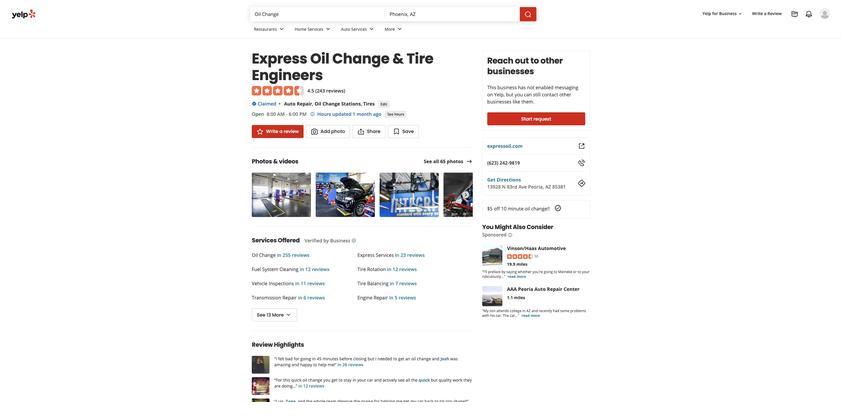 Task type: describe. For each thing, give the bounding box(es) containing it.
1 horizontal spatial get
[[398, 356, 404, 362]]

aaa
[[507, 286, 517, 293]]

& inside express oil change & tire engineers
[[393, 49, 404, 69]]

open
[[252, 111, 264, 118]]

the
[[411, 378, 418, 383]]

auto for auto services
[[341, 26, 350, 32]]

all inside see all 65 photos link
[[433, 158, 439, 165]]

2 photo of express oil change & tire engineers - peoria, az, us. image from the left
[[316, 173, 375, 217]]

see for see all 65 photos
[[424, 158, 432, 165]]

to right needed
[[393, 356, 397, 362]]

12 up 7 at the left bottom
[[393, 266, 398, 273]]

to left the stay
[[339, 378, 343, 383]]

hours
[[317, 111, 331, 118]]

1 vertical spatial review
[[252, 341, 273, 349]]

saying
[[506, 270, 517, 275]]

in right cleaning
[[300, 266, 304, 273]]

college
[[510, 309, 522, 314]]

express for express oil change & tire engineers
[[252, 49, 307, 69]]

(243 reviews) link
[[315, 88, 345, 94]]

by inside 'services offered' element
[[323, 238, 329, 244]]

your for to
[[582, 270, 590, 275]]

2 quick from the left
[[419, 378, 430, 383]]

had
[[553, 309, 559, 314]]

transmission repair in 6 reviews
[[252, 295, 325, 301]]

1 vertical spatial 4.5 star rating image
[[507, 254, 533, 259]]

add photo
[[321, 128, 345, 135]]

reviews down closing
[[348, 362, 364, 368]]

vinson/haas automotive link
[[507, 245, 566, 252]]

in left 5
[[389, 295, 394, 301]]

1 i from the left
[[276, 356, 277, 362]]

for inside region
[[294, 356, 299, 362]]

repair for engine repair in 5 reviews
[[374, 295, 388, 301]]

for inside button
[[712, 11, 718, 16]]

Find text field
[[255, 11, 380, 17]]

them.
[[522, 99, 534, 105]]

region inside review highlights element
[[247, 356, 478, 402]]

in right rotation
[[387, 266, 392, 273]]

in right the stay
[[353, 378, 356, 383]]

13
[[267, 312, 271, 319]]

16 claim filled v2 image
[[252, 102, 257, 106]]

consider
[[527, 223, 553, 231]]

vinson/haas
[[507, 245, 537, 252]]

45
[[317, 356, 322, 362]]

1 quick from the left
[[291, 378, 302, 383]]

more inside button
[[272, 312, 284, 319]]

save
[[402, 128, 414, 135]]

review highlights element
[[242, 331, 478, 402]]

projects image
[[791, 11, 798, 18]]

1 vertical spatial but
[[368, 356, 374, 362]]

4 photo of express oil change & tire engineers - peoria, az, us. image from the left
[[444, 173, 503, 217]]

user actions element
[[698, 7, 839, 44]]

see for see 13 more
[[257, 312, 265, 319]]

& inside photos & videos element
[[273, 158, 278, 166]]

reviews for transmission repair in 6 reviews
[[307, 295, 325, 301]]

16 info v2 image
[[310, 112, 315, 116]]

" i felt bad for going in 45 minutes before closing but i needed to get an oil change and josh
[[274, 356, 449, 362]]

restaurants
[[254, 26, 277, 32]]

0 horizontal spatial 4.5 star rating image
[[252, 86, 304, 96]]

(623) 242-9819
[[487, 160, 520, 166]]

services offered element
[[242, 227, 473, 322]]

24 check in v2 image
[[555, 205, 562, 212]]

24 external link v2 image
[[578, 143, 585, 150]]

engineers
[[252, 65, 323, 85]]

engine repair in 5 reviews
[[358, 295, 416, 301]]

amy j. image
[[252, 378, 270, 395]]

24 phone v2 image
[[578, 160, 585, 167]]

can
[[524, 91, 532, 98]]

to right or
[[578, 270, 581, 275]]

month
[[357, 111, 372, 118]]

16 checkmark badged v2 image
[[352, 239, 356, 243]]

edit
[[381, 102, 387, 107]]

inspections
[[269, 281, 294, 287]]

info alert
[[310, 111, 382, 118]]

write for write a review
[[752, 11, 763, 16]]

car…"
[[510, 313, 519, 318]]

tires link
[[363, 101, 375, 107]]

in left 11
[[295, 281, 300, 287]]

in left 45
[[312, 356, 316, 362]]

see 13 more
[[257, 312, 284, 319]]

engine
[[358, 295, 372, 301]]

change inside 'services offered' element
[[259, 252, 276, 259]]

enabled
[[536, 84, 554, 91]]

car.
[[496, 313, 502, 318]]

and left josh 'button' at the right bottom
[[432, 356, 440, 362]]

add photo link
[[306, 125, 350, 138]]

change inside express oil change & tire engineers
[[332, 49, 390, 69]]

share button
[[352, 125, 386, 138]]

and inside was amazing and happy to help me!
[[292, 362, 299, 368]]

express for express services in 23 reviews
[[358, 252, 375, 259]]

" in 12 reviews
[[296, 384, 324, 389]]

in left 7 at the left bottom
[[390, 281, 394, 287]]

in 12 reviews link for reviews
[[386, 266, 417, 273]]

you inside this business has not enabled messaging on yelp, but you can still contact other businesses like them.
[[515, 91, 523, 98]]

yelp for business button
[[700, 8, 745, 19]]

out
[[515, 55, 529, 67]]

review highlights
[[252, 341, 304, 349]]

photos
[[252, 158, 272, 166]]

restaurants link
[[249, 21, 290, 38]]

in 6 reviews link
[[297, 295, 325, 301]]

miles inside aaa peoria auto repair center 1.1 miles
[[514, 295, 525, 301]]

oil change stations link
[[315, 101, 361, 107]]

search image
[[525, 11, 532, 18]]

oil inside 'services offered' element
[[252, 252, 258, 259]]

previous image
[[255, 192, 262, 199]]

on
[[487, 91, 493, 98]]

-
[[286, 111, 288, 118]]

but inside this business has not enabled messaging on yelp, but you can still contact other businesses like them.
[[506, 91, 514, 98]]

24 share v2 image
[[357, 128, 365, 135]]

oil change in 255 reviews
[[252, 252, 309, 259]]

8:00
[[267, 111, 276, 118]]

Near text field
[[390, 11, 515, 17]]

read more for vinson/haas automotive
[[508, 274, 526, 279]]

in 5 reviews link
[[388, 295, 416, 301]]

review inside user actions element
[[768, 11, 782, 16]]

in 12 reviews button
[[297, 384, 324, 389]]

aaa peoria auto repair center image
[[482, 286, 502, 307]]

16 info v2 image
[[508, 233, 513, 238]]

24 directions v2 image
[[578, 180, 585, 187]]

az inside "my son attends college in az and recently had some problems with his car. the car…"
[[526, 309, 531, 314]]

photos
[[447, 158, 463, 165]]

a for review
[[764, 11, 767, 16]]

before
[[339, 356, 352, 362]]

start
[[521, 116, 532, 122]]

yelp for business
[[703, 11, 737, 16]]

services for home services
[[308, 26, 323, 32]]

change!!
[[531, 206, 550, 212]]

like
[[513, 99, 520, 105]]

me!
[[328, 362, 335, 368]]

reviews for engine repair in 5 reviews
[[399, 295, 416, 301]]

verified
[[305, 238, 322, 244]]

but quality work they are doing...
[[274, 378, 472, 389]]

none field near
[[390, 11, 515, 17]]

aubrey d. image
[[252, 356, 270, 374]]

write for write a review
[[266, 128, 278, 135]]

in left 26
[[338, 362, 341, 368]]

directions
[[497, 177, 521, 183]]

"my
[[482, 309, 489, 314]]

reach out to other businesses
[[487, 55, 563, 77]]

edit button
[[378, 101, 390, 108]]

12 up the in 11 reviews link
[[305, 266, 311, 273]]

read more link for aaa peoria auto repair center
[[522, 313, 540, 318]]

problems
[[570, 309, 586, 314]]

you're
[[533, 270, 543, 275]]

repair for transmission repair in 6 reviews
[[283, 295, 297, 301]]

start request
[[521, 116, 551, 122]]

more link
[[380, 21, 408, 38]]

write a review link
[[750, 8, 784, 19]]

read more link for vinson/haas automotive
[[508, 274, 526, 279]]

1 vertical spatial get
[[332, 378, 338, 383]]

and right car at bottom
[[374, 378, 382, 383]]

a for review
[[279, 128, 283, 135]]

share
[[367, 128, 381, 135]]

stay
[[344, 378, 352, 383]]

some
[[560, 309, 570, 314]]

needed
[[378, 356, 392, 362]]

noah c. image
[[252, 399, 270, 402]]

24 chevron down v2 image inside more link
[[396, 26, 403, 33]]

tire inside express oil change & tire engineers
[[407, 49, 434, 69]]

going inside region
[[300, 356, 311, 362]]

peoria
[[518, 286, 533, 293]]

services offered
[[252, 237, 300, 245]]

updated
[[332, 111, 352, 118]]

vehicle
[[252, 281, 268, 287]]

in 23 reviews link
[[394, 252, 425, 259]]

notifications image
[[806, 11, 813, 18]]

christina o. image
[[820, 8, 830, 19]]

to left meineke
[[554, 270, 557, 275]]

see for see hours
[[387, 112, 393, 117]]

see hours
[[387, 112, 404, 117]]

1 horizontal spatial oil
[[411, 356, 416, 362]]



Task type: locate. For each thing, give the bounding box(es) containing it.
11
[[301, 281, 306, 287]]

9819
[[509, 160, 520, 166]]

0 horizontal spatial in 12 reviews link
[[299, 266, 330, 273]]

0 vertical spatial a
[[764, 11, 767, 16]]

24 star v2 image
[[257, 128, 264, 135]]

0 vertical spatial 24 chevron down v2 image
[[396, 26, 403, 33]]

1 horizontal spatial auto
[[341, 26, 350, 32]]

0 vertical spatial read more link
[[508, 274, 526, 279]]

miles
[[516, 262, 528, 267], [514, 295, 525, 301]]

but
[[506, 91, 514, 98], [368, 356, 374, 362], [431, 378, 438, 383]]

reviews right 5
[[399, 295, 416, 301]]

85381
[[552, 184, 566, 190]]

0 horizontal spatial 24 chevron down v2 image
[[278, 26, 285, 33]]

auto inside aaa peoria auto repair center 1.1 miles
[[535, 286, 546, 293]]

24 chevron down v2 image right auto services
[[368, 26, 375, 33]]

0 vertical spatial write
[[752, 11, 763, 16]]

offered
[[278, 237, 300, 245]]

closing
[[353, 356, 367, 362]]

2 horizontal spatial but
[[506, 91, 514, 98]]

1 horizontal spatial for
[[712, 11, 718, 16]]

fuel system cleaning in 12 reviews
[[252, 266, 330, 273]]

businesses down yelp,
[[487, 99, 512, 105]]

business for yelp for business
[[719, 11, 737, 16]]

see left 65
[[424, 158, 432, 165]]

oil up " in 12 reviews
[[303, 378, 307, 383]]

see left 13
[[257, 312, 265, 319]]

reviews right 255
[[292, 252, 309, 259]]

reviews for tire balancing in 7 reviews
[[399, 281, 417, 287]]

4.5 star rating image up the 19.9 miles
[[507, 254, 533, 259]]

repair inside aaa peoria auto repair center 1.1 miles
[[547, 286, 563, 293]]

0 vertical spatial read more
[[508, 274, 526, 279]]

messaging
[[555, 84, 578, 91]]

0 vertical spatial for
[[712, 11, 718, 16]]

0 vertical spatial more
[[385, 26, 395, 32]]

" up the are
[[274, 378, 276, 383]]

0 horizontal spatial but
[[368, 356, 374, 362]]

24 chevron down v2 image for home services
[[325, 26, 332, 33]]

0 horizontal spatial a
[[279, 128, 283, 135]]

express inside express oil change & tire engineers
[[252, 49, 307, 69]]

yelp
[[703, 11, 711, 16]]

reviews for oil change in 255 reviews
[[292, 252, 309, 259]]

aaa peoria auto repair center 1.1 miles
[[507, 286, 580, 301]]

read more link down the 19.9 miles
[[508, 274, 526, 279]]

more down the 19.9 miles
[[517, 274, 526, 279]]

businesses
[[487, 66, 534, 77], [487, 99, 512, 105]]

by left saying
[[502, 270, 506, 275]]

0 vertical spatial see
[[387, 112, 393, 117]]

1 vertical spatial 24 chevron down v2 image
[[285, 312, 292, 319]]

get left an
[[398, 356, 404, 362]]

reviews right 23
[[407, 252, 425, 259]]

0 horizontal spatial you
[[323, 378, 331, 383]]

reach
[[487, 55, 513, 67]]

24 chevron down v2 image for restaurants
[[278, 26, 285, 33]]

2 none field from the left
[[390, 11, 515, 17]]

and
[[532, 309, 538, 314], [432, 356, 440, 362], [292, 362, 299, 368], [374, 378, 382, 383]]

in 12 reviews link up the in 11 reviews link
[[299, 266, 330, 273]]

0 vertical spatial auto
[[341, 26, 350, 32]]

services for express services in 23 reviews
[[376, 252, 394, 259]]

24 chevron down v2 image
[[396, 26, 403, 33], [285, 312, 292, 319]]

reviews up the in 11 reviews link
[[312, 266, 330, 273]]

oil
[[525, 206, 530, 212], [411, 356, 416, 362], [303, 378, 307, 383]]

whether
[[518, 270, 532, 275]]

in right college
[[522, 309, 526, 314]]

1 horizontal spatial more
[[385, 26, 395, 32]]

center
[[564, 286, 580, 293]]

in
[[277, 252, 281, 259], [395, 252, 399, 259], [300, 266, 304, 273], [387, 266, 392, 273], [295, 281, 300, 287], [390, 281, 394, 287], [298, 295, 302, 301], [389, 295, 394, 301], [522, 309, 526, 314], [312, 356, 316, 362], [338, 362, 341, 368], [353, 378, 356, 383], [298, 384, 302, 389]]

"i'll
[[482, 270, 487, 275]]

get directions link
[[487, 177, 521, 183]]

0 horizontal spatial none field
[[255, 11, 380, 17]]

repair left center
[[547, 286, 563, 293]]

0 horizontal spatial more
[[517, 274, 526, 279]]

1 vertical spatial read more link
[[522, 313, 540, 318]]

1 vertical spatial read more
[[522, 313, 540, 318]]

vinson/haas automotive image
[[482, 246, 502, 266]]

businesses inside this business has not enabled messaging on yelp, but you can still contact other businesses like them.
[[487, 99, 512, 105]]

4.5 star rating image
[[252, 86, 304, 96], [507, 254, 533, 259]]

" left felt
[[274, 356, 276, 362]]

you inside region
[[323, 378, 331, 383]]

in 12 reviews link up in 7 reviews 'link'
[[386, 266, 417, 273]]

2 vertical spatial oil
[[252, 252, 258, 259]]

in 7 reviews link
[[389, 281, 417, 287]]

more for aaa peoria auto repair center
[[531, 313, 540, 318]]

oil for " for this quick oil change you get to stay in your car and actively see all the quick
[[303, 378, 307, 383]]

, up 16 info v2 icon
[[312, 101, 313, 107]]

1 , from the left
[[312, 101, 313, 107]]

24 chevron down v2 image inside restaurants link
[[278, 26, 285, 33]]

0 horizontal spatial your
[[357, 378, 366, 383]]

1 vertical spatial more
[[531, 313, 540, 318]]

in 26 reviews button
[[337, 362, 364, 368]]

vinson/haas automotive
[[507, 245, 566, 252]]

reviews right '6'
[[307, 295, 325, 301]]

24 camera v2 image
[[311, 128, 318, 135]]

1 horizontal spatial in 12 reviews link
[[386, 266, 417, 273]]

highlights
[[274, 341, 304, 349]]

2 24 chevron down v2 image from the left
[[325, 26, 332, 33]]

meineke
[[558, 270, 572, 275]]

1 vertical spatial "
[[296, 384, 297, 389]]

business left 16 checkmark badged v2 image
[[330, 238, 350, 244]]

but right closing
[[368, 356, 374, 362]]

a right 16 chevron down v2 icon
[[764, 11, 767, 16]]

see all 65 photos
[[424, 158, 463, 165]]

see inside photos & videos element
[[424, 158, 432, 165]]

4.5 star rating image up claimed
[[252, 86, 304, 96]]

repair up pm
[[297, 101, 312, 107]]

0 vertical spatial miles
[[516, 262, 528, 267]]

65
[[440, 158, 446, 165]]

" for " for this quick oil change you get to stay in your car and actively see all the quick
[[274, 378, 276, 383]]

change down auto services link
[[332, 49, 390, 69]]

1 vertical spatial oil
[[315, 101, 321, 107]]

in 12 reviews link for 12
[[299, 266, 330, 273]]

system
[[262, 266, 278, 273]]

0 vertical spatial "
[[274, 356, 276, 362]]

" for " in 26 reviews
[[335, 362, 337, 368]]

reviews right 7 at the left bottom
[[399, 281, 417, 287]]

None field
[[255, 11, 380, 17], [390, 11, 515, 17]]

son
[[490, 309, 496, 314]]

0 horizontal spatial quick
[[291, 378, 302, 383]]

1 horizontal spatial quick
[[419, 378, 430, 383]]

photos & videos element
[[242, 148, 503, 219]]

business inside button
[[719, 11, 737, 16]]

start request button
[[487, 112, 585, 125]]

12 inside region
[[303, 384, 308, 389]]

but down business
[[506, 91, 514, 98]]

1 vertical spatial going
[[300, 356, 311, 362]]

and down bad
[[292, 362, 299, 368]]

other up the enabled
[[541, 55, 563, 67]]

0 horizontal spatial get
[[332, 378, 338, 383]]

1 horizontal spatial but
[[431, 378, 438, 383]]

and left recently at the right bottom of the page
[[532, 309, 538, 314]]

24 save outline v2 image
[[393, 128, 400, 135]]

rotation
[[367, 266, 386, 273]]

6
[[304, 295, 306, 301]]

in inside "my son attends college in az and recently had some problems with his car. the car…"
[[522, 309, 526, 314]]

i left needed
[[375, 356, 377, 362]]

& left "videos"
[[273, 158, 278, 166]]

" for " i felt bad for going in 45 minutes before closing but i needed to get an oil change and josh
[[274, 356, 276, 362]]

miles up whether at the bottom right of the page
[[516, 262, 528, 267]]

reviews for vehicle inspections in 11 reviews
[[307, 281, 325, 287]]

home
[[295, 26, 307, 32]]

auto for auto repair , oil change stations , tires
[[284, 101, 296, 107]]

1 vertical spatial by
[[502, 270, 506, 275]]

you might also consider
[[482, 223, 553, 231]]

region
[[247, 356, 478, 402]]

you up "like"
[[515, 91, 523, 98]]

or
[[573, 270, 577, 275]]

peoria,
[[528, 184, 544, 190]]

oil right minute
[[525, 206, 530, 212]]

1 businesses from the top
[[487, 66, 534, 77]]

,
[[312, 101, 313, 107], [361, 101, 362, 107]]

1 vertical spatial express
[[358, 252, 375, 259]]

business left 16 chevron down v2 icon
[[719, 11, 737, 16]]

auto services link
[[336, 21, 380, 38]]

you down help
[[323, 378, 331, 383]]

see
[[387, 112, 393, 117], [424, 158, 432, 165], [257, 312, 265, 319]]

services inside auto services link
[[351, 26, 367, 32]]

stations
[[341, 101, 361, 107]]

0 horizontal spatial all
[[406, 378, 410, 383]]

24 chevron down v2 image inside auto services link
[[368, 26, 375, 33]]

review up aubrey d. image
[[252, 341, 273, 349]]

home services
[[295, 26, 323, 32]]

oil inside express oil change & tire engineers
[[310, 49, 329, 69]]

0 horizontal spatial ,
[[312, 101, 313, 107]]

1 horizontal spatial 24 chevron down v2 image
[[325, 26, 332, 33]]

242-
[[500, 160, 509, 166]]

3 photo of express oil change & tire engineers - peoria, az, us. image from the left
[[380, 173, 439, 217]]

was
[[450, 356, 458, 362]]

in left 23
[[395, 252, 399, 259]]

83rd
[[507, 184, 517, 190]]

other inside reach out to other businesses
[[541, 55, 563, 67]]

0 vertical spatial by
[[323, 238, 329, 244]]

contact
[[542, 91, 558, 98]]

1 vertical spatial miles
[[514, 295, 525, 301]]

reviews right 11
[[307, 281, 325, 287]]

reviews for express services in 23 reviews
[[407, 252, 425, 259]]

business for verified by business
[[330, 238, 350, 244]]

1 horizontal spatial change
[[417, 356, 431, 362]]

services inside home services link
[[308, 26, 323, 32]]

by inside "i'll preface by saying whether you're going to meineke or to your ridiculously…"
[[502, 270, 506, 275]]

read more
[[508, 274, 526, 279], [522, 313, 540, 318]]

all left the on the bottom left of page
[[406, 378, 410, 383]]

0 horizontal spatial "
[[296, 384, 297, 389]]

1 horizontal spatial none field
[[390, 11, 515, 17]]

tire balancing in 7 reviews
[[358, 281, 417, 287]]

business categories element
[[249, 21, 830, 38]]

24 chevron down v2 image for auto services
[[368, 26, 375, 33]]

write a review link
[[252, 125, 304, 138]]

read for vinson/haas automotive
[[508, 274, 516, 279]]

1 vertical spatial auto
[[284, 101, 296, 107]]

oil right an
[[411, 356, 416, 362]]

0 horizontal spatial see
[[257, 312, 265, 319]]

1 horizontal spatial review
[[768, 11, 782, 16]]

write inside user actions element
[[752, 11, 763, 16]]

to down 45
[[313, 362, 317, 368]]

read right college
[[522, 313, 530, 318]]

oil for $5 off 10 minute oil change!!
[[525, 206, 530, 212]]

quick up doing...
[[291, 378, 302, 383]]

express inside 'services offered' element
[[358, 252, 375, 259]]

1 vertical spatial change
[[308, 378, 322, 383]]

but inside but quality work they are doing...
[[431, 378, 438, 383]]

0 vertical spatial az
[[545, 184, 551, 190]]

photos & videos
[[252, 158, 298, 166]]

your left car at bottom
[[357, 378, 366, 383]]

2 vertical spatial oil
[[303, 378, 307, 383]]

read down 19.9 on the bottom right of page
[[508, 274, 516, 279]]

" for " in 12 reviews
[[296, 384, 297, 389]]

happy
[[300, 362, 312, 368]]

his
[[490, 313, 495, 318]]

1 vertical spatial write
[[266, 128, 278, 135]]

reviews down help
[[309, 384, 324, 389]]

review left projects image
[[768, 11, 782, 16]]

0 vertical spatial tire
[[407, 49, 434, 69]]

quality
[[439, 378, 452, 383]]

1 vertical spatial change
[[323, 101, 340, 107]]

change up system
[[259, 252, 276, 259]]

businesses inside reach out to other businesses
[[487, 66, 534, 77]]

hours
[[394, 112, 404, 117]]

1 vertical spatial see
[[424, 158, 432, 165]]

1 horizontal spatial business
[[719, 11, 737, 16]]

this
[[283, 378, 290, 383]]

1 none field from the left
[[255, 11, 380, 17]]

2 , from the left
[[361, 101, 362, 107]]

in left '6'
[[298, 295, 302, 301]]

2 vertical spatial tire
[[358, 281, 366, 287]]

auto inside the business categories element
[[341, 26, 350, 32]]

see
[[398, 378, 405, 383]]

read more down the 19.9 miles
[[508, 274, 526, 279]]

0 horizontal spatial i
[[276, 356, 277, 362]]

read for aaa peoria auto repair center
[[522, 313, 530, 318]]

16 chevron down v2 image
[[738, 11, 743, 16]]

2 horizontal spatial see
[[424, 158, 432, 165]]

255
[[283, 252, 291, 259]]

1 vertical spatial tire
[[358, 266, 366, 273]]

next image
[[462, 192, 469, 199]]

quick right the on the bottom left of page
[[419, 378, 430, 383]]

1 horizontal spatial your
[[582, 270, 590, 275]]

0 horizontal spatial oil
[[303, 378, 307, 383]]

services for auto services
[[351, 26, 367, 32]]

1 vertical spatial oil
[[411, 356, 416, 362]]

19.9 miles
[[507, 262, 528, 267]]

reviews for tire rotation in 12 reviews
[[399, 266, 417, 273]]

for right 'yelp'
[[712, 11, 718, 16]]

24 chevron down v2 image down find "text box"
[[325, 26, 332, 33]]

tire for tire balancing in 7 reviews
[[358, 281, 366, 287]]

0 vertical spatial get
[[398, 356, 404, 362]]

doing...
[[282, 384, 296, 389]]

see inside button
[[257, 312, 265, 319]]

write
[[752, 11, 763, 16], [266, 128, 278, 135]]

repair down balancing
[[374, 295, 388, 301]]

see all 65 photos link
[[424, 158, 473, 165]]

0 vertical spatial going
[[544, 270, 553, 275]]

0 vertical spatial review
[[768, 11, 782, 16]]

1 horizontal spatial all
[[433, 158, 439, 165]]

change up the hours
[[323, 101, 340, 107]]

az left 85381
[[545, 184, 551, 190]]

1 vertical spatial all
[[406, 378, 410, 383]]

0 horizontal spatial by
[[323, 238, 329, 244]]

business inside 'services offered' element
[[330, 238, 350, 244]]

24 chevron down v2 image
[[278, 26, 285, 33], [325, 26, 332, 33], [368, 26, 375, 33]]

quick
[[291, 378, 302, 383], [419, 378, 430, 383]]

your inside "i'll preface by saying whether you're going to meineke or to your ridiculously…"
[[582, 270, 590, 275]]

repair for auto repair , oil change stations , tires
[[297, 101, 312, 107]]

az inside the get directions 13928 n 83rd ave peoria, az 85381
[[545, 184, 551, 190]]

more right college
[[531, 313, 540, 318]]

, left tires
[[361, 101, 362, 107]]

1 horizontal spatial i
[[375, 356, 377, 362]]

pm
[[299, 111, 307, 118]]

1 " from the top
[[274, 356, 276, 362]]

more for vinson/haas automotive
[[517, 274, 526, 279]]

None search field
[[250, 7, 538, 21]]

i
[[276, 356, 277, 362], [375, 356, 377, 362]]

1 horizontal spatial you
[[515, 91, 523, 98]]

your inside review highlights element
[[357, 378, 366, 383]]

0 vertical spatial read
[[508, 274, 516, 279]]

all
[[433, 158, 439, 165], [406, 378, 410, 383]]

photo of express oil change & tire engineers - peoria, az, us. image
[[252, 173, 311, 217], [316, 173, 375, 217], [380, 173, 439, 217], [444, 173, 503, 217]]

reviews
[[292, 252, 309, 259], [407, 252, 425, 259], [312, 266, 330, 273], [399, 266, 417, 273], [307, 281, 325, 287], [399, 281, 417, 287], [307, 295, 325, 301], [399, 295, 416, 301], [348, 362, 364, 368], [309, 384, 324, 389]]

reviews down in 23 reviews link
[[399, 266, 417, 273]]

felt
[[278, 356, 284, 362]]

claimed
[[258, 101, 276, 107]]

in right doing...
[[298, 384, 302, 389]]

1 in 12 reviews link from the left
[[299, 266, 330, 273]]

24 arrow right v2 image
[[466, 158, 473, 165]]

change right an
[[417, 356, 431, 362]]

read more link right college
[[522, 313, 540, 318]]

2 vertical spatial change
[[259, 252, 276, 259]]

request
[[534, 116, 551, 122]]

1 vertical spatial az
[[526, 309, 531, 314]]

& down more link
[[393, 49, 404, 69]]

2 businesses from the top
[[487, 99, 512, 105]]

help
[[318, 362, 327, 368]]

i left felt
[[276, 356, 277, 362]]

" for this quick oil change you get to stay in your car and actively see all the quick
[[274, 378, 430, 383]]

your
[[582, 270, 590, 275], [357, 378, 366, 383]]

0 vertical spatial 4.5 star rating image
[[252, 86, 304, 96]]

2 " from the top
[[274, 378, 276, 383]]

an
[[405, 356, 410, 362]]

2 vertical spatial but
[[431, 378, 438, 383]]

miles right 1.1
[[514, 295, 525, 301]]

1 vertical spatial more
[[272, 312, 284, 319]]

12 right doing...
[[303, 384, 308, 389]]

auto repair link
[[284, 101, 312, 107]]

24 chevron down v2 image inside home services link
[[325, 26, 332, 33]]

1 horizontal spatial see
[[387, 112, 393, 117]]

1 vertical spatial &
[[273, 158, 278, 166]]

2 horizontal spatial oil
[[525, 206, 530, 212]]

for right bad
[[294, 356, 299, 362]]

change up the in 12 reviews button
[[308, 378, 322, 383]]

0 vertical spatial "
[[335, 362, 337, 368]]

see 13 more button
[[252, 309, 297, 322]]

1 vertical spatial businesses
[[487, 99, 512, 105]]

3 24 chevron down v2 image from the left
[[368, 26, 375, 33]]

24 chevron down v2 image right restaurants
[[278, 26, 285, 33]]

by right verified
[[323, 238, 329, 244]]

your right or
[[582, 270, 590, 275]]

2 i from the left
[[375, 356, 377, 362]]

reviews)
[[326, 88, 345, 94]]

express oil change & tire engineers
[[252, 49, 434, 85]]

other down messaging
[[559, 91, 571, 98]]

to right out
[[531, 55, 539, 67]]

0 vertical spatial express
[[252, 49, 307, 69]]

more inside the business categories element
[[385, 26, 395, 32]]

a
[[764, 11, 767, 16], [279, 128, 283, 135]]

$5
[[487, 206, 493, 212]]

you
[[482, 223, 494, 231]]

repair down the vehicle inspections in 11 reviews
[[283, 295, 297, 301]]

going up happy
[[300, 356, 311, 362]]

other inside this business has not enabled messaging on yelp, but you can still contact other businesses like them.
[[559, 91, 571, 98]]

to inside reach out to other businesses
[[531, 55, 539, 67]]

0 vertical spatial businesses
[[487, 66, 534, 77]]

this business has not enabled messaging on yelp, but you can still contact other businesses like them.
[[487, 84, 578, 105]]

sponsored
[[482, 232, 507, 238]]

0 vertical spatial change
[[417, 356, 431, 362]]

none field find
[[255, 11, 380, 17]]

region containing "
[[247, 356, 478, 402]]

going right you're at right bottom
[[544, 270, 553, 275]]

0 vertical spatial more
[[517, 274, 526, 279]]

your for in
[[357, 378, 366, 383]]

0 horizontal spatial change
[[308, 378, 322, 383]]

az right college
[[526, 309, 531, 314]]

more
[[385, 26, 395, 32], [272, 312, 284, 319]]

24 chevron down v2 image inside see 13 more button
[[285, 312, 292, 319]]

1 24 chevron down v2 image from the left
[[278, 26, 285, 33]]

work
[[453, 378, 462, 383]]

0 vertical spatial &
[[393, 49, 404, 69]]

1 horizontal spatial more
[[531, 313, 540, 318]]

write right 24 star v2 image
[[266, 128, 278, 135]]

see hours link
[[385, 111, 407, 118]]

going inside "i'll preface by saying whether you're going to meineke or to your ridiculously…"
[[544, 270, 553, 275]]

all inside review highlights element
[[406, 378, 410, 383]]

0 vertical spatial business
[[719, 11, 737, 16]]

open 8:00 am - 6:00 pm
[[252, 111, 307, 118]]

businesses up business
[[487, 66, 534, 77]]

write right 16 chevron down v2 icon
[[752, 11, 763, 16]]

and inside "my son attends college in az and recently had some problems with his car. the car…"
[[532, 309, 538, 314]]

1 photo of express oil change & tire engineers - peoria, az, us. image from the left
[[252, 173, 311, 217]]

read more for aaa peoria auto repair center
[[522, 313, 540, 318]]

read more right college
[[522, 313, 540, 318]]

in left 255
[[277, 252, 281, 259]]

hours updated 1 month ago
[[317, 111, 382, 118]]

1 horizontal spatial &
[[393, 49, 404, 69]]

2 in 12 reviews link from the left
[[386, 266, 417, 273]]

0 horizontal spatial more
[[272, 312, 284, 319]]

2 vertical spatial see
[[257, 312, 265, 319]]

to inside was amazing and happy to help me!
[[313, 362, 317, 368]]

1 horizontal spatial express
[[358, 252, 375, 259]]

tire for tire rotation in 12 reviews
[[358, 266, 366, 273]]

0 horizontal spatial az
[[526, 309, 531, 314]]

0 horizontal spatial 24 chevron down v2 image
[[285, 312, 292, 319]]



Task type: vqa. For each thing, say whether or not it's contained in the screenshot.


